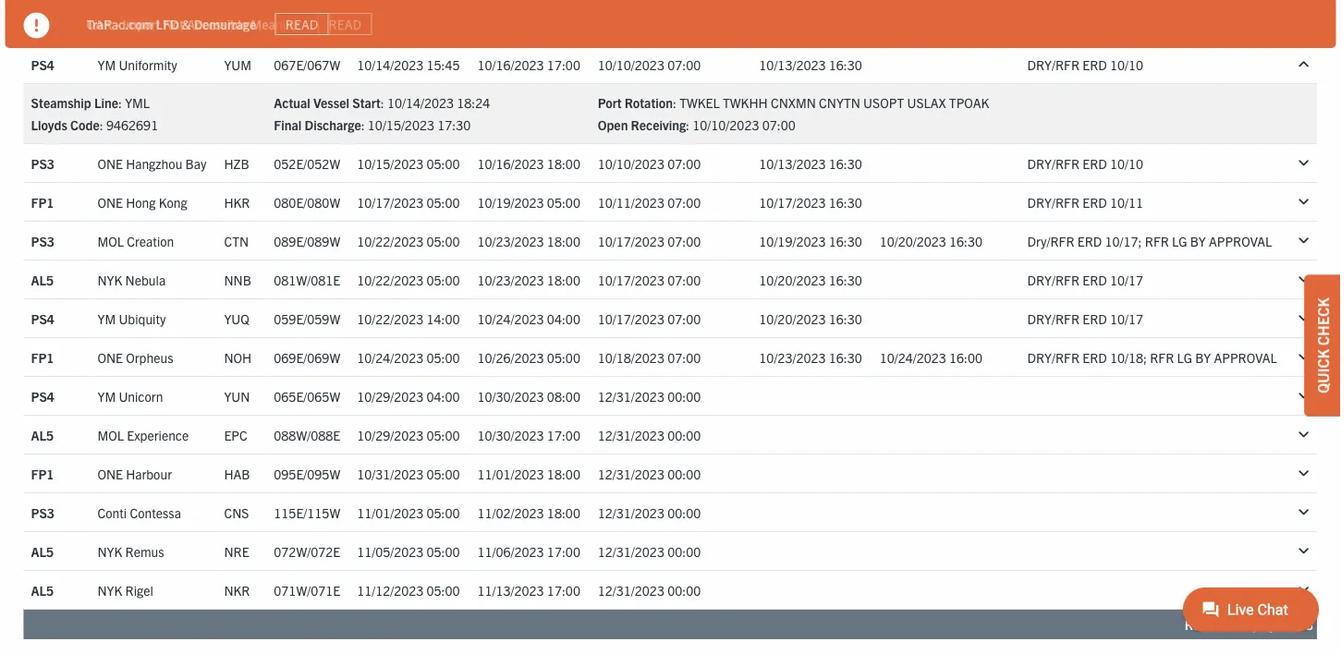 Task type: describe. For each thing, give the bounding box(es) containing it.
dry/rfr for 10/16/2023 17:00
[[1028, 56, 1080, 72]]

nnb
[[224, 271, 251, 288]]

steamship
[[31, 94, 91, 111]]

10/16/2023 17:00
[[478, 56, 581, 72]]

10/20/2023 for 10/23/2023 18:00
[[759, 271, 826, 288]]

07:00 for 089e/089w
[[668, 232, 701, 249]]

10/17 for 10/23/2023 18:00
[[1111, 271, 1144, 288]]

10/30/2023 for 10/30/2023 17:00
[[478, 427, 544, 443]]

10/31/2023
[[357, 465, 424, 482]]

service
[[32, 18, 82, 35]]

10/24/2023 for 10/24/2023 16:00
[[880, 349, 947, 366]]

10/24/2023 16:00
[[880, 349, 983, 366]]

10/17;
[[1105, 232, 1142, 249]]

10/15/2023 inside actual vessel start : 10/14/2023 18:24 final discharge : 10/15/2023 17:30
[[368, 116, 435, 133]]

contessa
[[130, 504, 181, 521]]

10/20/2023 16:30 for 04:00
[[759, 310, 863, 327]]

05:00 up 08:00
[[547, 349, 581, 366]]

080e/080w
[[274, 194, 340, 210]]

10/30/2023 17:00
[[478, 427, 581, 443]]

10/13/2023 for 10/16/2023 18:00
[[759, 155, 826, 171]]

00:00 for 11/02/2023 18:00
[[668, 504, 701, 521]]

10/17 for 10/24/2023 04:00
[[1111, 310, 1144, 327]]

: left twkel
[[673, 94, 677, 111]]

rotation
[[625, 94, 673, 111]]

07:00 for 080e/080w
[[668, 194, 701, 210]]

nyk for nyk nebula
[[98, 271, 122, 288]]

069e/069w
[[274, 349, 340, 366]]

dry/rfr erd 10/17 for 10/24/2023 04:00
[[1028, 310, 1144, 327]]

12/31/2023 for 10/30/2023 08:00
[[598, 388, 665, 404]]

2 vertical spatial 10/23/2023
[[759, 349, 826, 366]]

ps3 for mol creation
[[31, 232, 54, 249]]

10/29/2023 for 10/29/2023 04:00
[[357, 388, 424, 404]]

4 18:00 from the top
[[547, 465, 581, 482]]

18:00 for 10/20/2023 16:30
[[547, 271, 581, 288]]

bay
[[185, 155, 207, 171]]

read link for oak - import not accessible meaning
[[318, 13, 372, 35]]

10/15/2023 05:00
[[357, 155, 460, 171]]

05:00 for 115e/115w
[[427, 504, 460, 521]]

10/13/2023 16:30 for 17:00
[[759, 56, 863, 72]]

17:00 for 11/06/2023 17:00
[[547, 543, 581, 560]]

trapac.com
[[86, 15, 153, 32]]

12/31/2023 00:00 for 10/30/2023 08:00
[[598, 388, 701, 404]]

ym unicorn
[[98, 388, 163, 404]]

059e/059w
[[274, 310, 340, 327]]

yun
[[224, 388, 250, 404]]

mol creation
[[98, 232, 174, 249]]

10/19/2023 for 10/19/2023 16:30
[[759, 232, 826, 249]]

port rotation : twkel twkhh cnxmn cnytn usopt uslax tpoak open receiving : 10/10/2023 07:00
[[598, 94, 990, 133]]

10/22/2023 for 059e/059w
[[357, 310, 424, 327]]

conti
[[98, 504, 127, 521]]

dry/rfr for 10/16/2023 18:00
[[1028, 155, 1080, 171]]

import
[[122, 15, 160, 32]]

11/05/2023 05:00
[[357, 543, 460, 560]]

11/06/2023 17:00
[[478, 543, 581, 560]]

start
[[352, 94, 381, 111]]

17:00 for 10/30/2023 17:00
[[547, 427, 581, 443]]

lg for 10/18;
[[1178, 349, 1193, 366]]

ps3 for one hangzhou bay
[[31, 155, 54, 171]]

mol for mol creation
[[98, 232, 124, 249]]

hab
[[224, 465, 250, 482]]

10/26/2023
[[478, 349, 544, 366]]

erd for 089e/089w
[[1078, 232, 1102, 249]]

trapac.com lfd & demurrage
[[86, 15, 256, 32]]

067e/067w
[[274, 56, 340, 72]]

actual vessel start : 10/14/2023 18:24 final discharge : 10/15/2023 17:30
[[274, 94, 490, 133]]

ps4 for ym ubiquity
[[31, 310, 54, 327]]

line
[[94, 94, 118, 111]]

ps4 for ym uniformity
[[31, 56, 54, 72]]

orpheus
[[126, 349, 173, 366]]

10/23/2023 18:00 for 081w/081e
[[478, 271, 581, 288]]

ps3 for conti contessa
[[31, 504, 54, 521]]

ubiquity
[[119, 310, 166, 327]]

10/17/2023 16:30
[[759, 194, 863, 210]]

oak - import not accessible meaning
[[86, 15, 300, 32]]

conti contessa
[[98, 504, 181, 521]]

hkr
[[224, 194, 250, 210]]

not
[[163, 15, 184, 32]]

: left yml
[[118, 94, 122, 111]]

072w/072e
[[274, 543, 340, 560]]

10/17/2023 07:00 for 089e/089w
[[598, 232, 701, 249]]

00:00 for 10/30/2023 17:00
[[668, 427, 701, 443]]

07:00 for 081w/081e
[[668, 271, 701, 288]]

10/22/2023 14:00
[[357, 310, 460, 327]]

voyage
[[285, 18, 331, 35]]

erd for 080e/080w
[[1083, 194, 1108, 210]]

demurrage
[[194, 15, 256, 32]]

dry/rfr erd 10/10 for 10/16/2023 18:00
[[1028, 155, 1144, 171]]

10/17/2023 05:00
[[357, 194, 460, 210]]

11/13/2023
[[478, 582, 544, 599]]

nre
[[224, 543, 249, 560]]

16:30 for 067e/067w
[[829, 56, 863, 72]]

twkhh
[[723, 94, 768, 111]]

16:30 for 080e/080w
[[829, 194, 863, 210]]

07:00 for 069e/069w
[[668, 349, 701, 366]]

nyk for nyk rigel
[[98, 582, 122, 599]]

04:00 for 10/24/2023 04:00
[[547, 310, 581, 327]]

quick check link
[[1305, 275, 1342, 417]]

dry/rfr for 10/26/2023 05:00
[[1028, 349, 1080, 366]]

displayed
[[1235, 617, 1290, 633]]

uniformity
[[119, 56, 177, 72]]

dry/rfr for 10/23/2023 18:00
[[1028, 271, 1080, 288]]

00:00 for 10/30/2023 08:00
[[668, 388, 701, 404]]

records
[[1185, 617, 1232, 633]]

05:00 for 072w/072e
[[427, 543, 460, 560]]

16:00
[[950, 349, 983, 366]]

erd for 067e/067w
[[1083, 56, 1108, 72]]

actual
[[274, 94, 311, 111]]

052e/052w
[[274, 155, 340, 171]]

10/10/2023 07:00 for 17:00
[[598, 56, 701, 72]]

10/29/2023 04:00
[[357, 388, 460, 404]]

10/18/2023 07:00
[[598, 349, 701, 366]]

10/19/2023 05:00
[[478, 194, 581, 210]]

one hong kong
[[98, 194, 187, 210]]

11/05/2023
[[357, 543, 424, 560]]

hangzhou
[[126, 155, 182, 171]]

10/17/2023 for 081w/081e
[[598, 271, 665, 288]]

discharge
[[305, 116, 361, 133]]

nyk for nyk remus
[[98, 543, 122, 560]]

10/11/2023
[[598, 194, 665, 210]]

vessel inside actual vessel start : 10/14/2023 18:24 final discharge : 10/15/2023 17:30
[[314, 94, 349, 111]]

11/01/2023 for 11/01/2023 18:00
[[478, 465, 544, 482]]

10/17/2023 for 089e/089w
[[598, 232, 665, 249]]

5 18:00 from the top
[[547, 504, 581, 521]]

yml
[[125, 94, 150, 111]]

ym ubiquity
[[98, 310, 166, 327]]

17:00 for 11/13/2023 17:00
[[547, 582, 581, 599]]

oak
[[86, 15, 112, 32]]

00:00 for 11/06/2023 17:00
[[668, 543, 701, 560]]

10/16/2023 for 10/16/2023 18:00
[[478, 155, 544, 171]]

16:30 for 059e/059w
[[829, 310, 863, 327]]

: down 10/14/2023 15:45 on the left of page
[[381, 94, 384, 111]]

05:00 for 095e/095w
[[427, 465, 460, 482]]

10/24/2023 for 10/24/2023 04:00
[[478, 310, 544, 327]]

12/31/2023 00:00 for 11/02/2023 18:00
[[598, 504, 701, 521]]

: down line
[[100, 116, 103, 133]]

cns
[[224, 504, 249, 521]]

05:00 for 069e/069w
[[427, 349, 460, 366]]

open
[[598, 116, 628, 133]]

one harbour
[[98, 465, 172, 482]]

10/20/2023 for 10/24/2023 04:00
[[759, 310, 826, 327]]

081w/081e
[[274, 271, 340, 288]]

07:00 for 067e/067w
[[668, 56, 701, 72]]

11/13/2023 17:00
[[478, 582, 581, 599]]

final
[[274, 116, 302, 133]]

epc
[[224, 427, 248, 443]]

port
[[598, 94, 622, 111]]

10/22/2023 05:00 for 081w/081e
[[357, 271, 460, 288]]

10/14/2023 15:45
[[357, 56, 460, 72]]

07:00 for 052e/052w
[[668, 155, 701, 171]]

16:30 for 081w/081e
[[829, 271, 863, 288]]

-
[[115, 15, 119, 32]]

yum
[[224, 56, 252, 72]]

16:30 left dry/rfr
[[950, 232, 983, 249]]

095e/095w
[[274, 465, 340, 482]]



Task type: vqa. For each thing, say whether or not it's contained in the screenshot.
Vega
no



Task type: locate. For each thing, give the bounding box(es) containing it.
0 vertical spatial code
[[225, 18, 258, 35]]

approval for dry/rfr erd 10/17; rfr lg by approval
[[1209, 232, 1273, 249]]

11/02/2023 18:00
[[478, 504, 581, 521]]

1 12/31/2023 00:00 from the top
[[598, 388, 701, 404]]

1 10/29/2023 from the top
[[357, 388, 424, 404]]

mol down ym unicorn
[[98, 427, 124, 443]]

08:00
[[547, 388, 581, 404]]

10/19/2023
[[478, 194, 544, 210], [759, 232, 826, 249]]

1 ym from the top
[[98, 56, 116, 72]]

1 horizontal spatial read
[[329, 16, 362, 32]]

1 vertical spatial approval
[[1215, 349, 1278, 366]]

2 10/30/2023 from the top
[[478, 427, 544, 443]]

04:00 up 10/26/2023 05:00
[[547, 310, 581, 327]]

00:00
[[668, 388, 701, 404], [668, 427, 701, 443], [668, 465, 701, 482], [668, 504, 701, 521], [668, 543, 701, 560], [668, 582, 701, 599]]

1 nyk from the top
[[98, 271, 122, 288]]

&
[[182, 15, 191, 32]]

3 ps3 from the top
[[31, 504, 54, 521]]

2 10/22/2023 05:00 from the top
[[357, 271, 460, 288]]

12/31/2023 00:00 for 10/30/2023 17:00
[[598, 427, 701, 443]]

ps4 down solid image
[[31, 56, 54, 72]]

16:30 down the 10/17/2023 16:30
[[829, 232, 863, 249]]

2 10/17 from the top
[[1111, 310, 1144, 327]]

10/23/2023 18:00
[[478, 232, 581, 249], [478, 271, 581, 288]]

0 vertical spatial 10/14/2023
[[357, 56, 424, 72]]

12/31/2023 for 11/13/2023 17:00
[[598, 582, 665, 599]]

1 vertical spatial 10/30/2023
[[478, 427, 544, 443]]

10/29/2023 05:00
[[357, 427, 460, 443]]

0 horizontal spatial 10/19/2023
[[478, 194, 544, 210]]

dry/rfr erd 10/17
[[1028, 271, 1144, 288], [1028, 310, 1144, 327]]

10/19/2023 down the 10/17/2023 16:30
[[759, 232, 826, 249]]

10/22/2023 05:00 up 10/22/2023 14:00
[[357, 271, 460, 288]]

kong
[[159, 194, 187, 210]]

10/15/2023 up the 10/15/2023 05:00
[[368, 116, 435, 133]]

erd for 069e/069w
[[1083, 349, 1108, 366]]

1 vertical spatial 10/23/2023
[[478, 271, 544, 288]]

0 vertical spatial mol
[[98, 232, 124, 249]]

one left hong
[[98, 194, 123, 210]]

vessel up 'discharge'
[[314, 94, 349, 111]]

10/17 up "10/18;"
[[1111, 310, 1144, 327]]

10/16/2023 up the 10/19/2023 05:00
[[478, 155, 544, 171]]

0 vertical spatial fp1
[[31, 194, 54, 210]]

1 10/16/2023 from the top
[[478, 56, 544, 72]]

noh
[[224, 349, 252, 366]]

4 al5 from the top
[[31, 582, 54, 599]]

5 12/31/2023 from the top
[[598, 543, 665, 560]]

6 00:00 from the top
[[668, 582, 701, 599]]

16:30 up the 10/17/2023 16:30
[[829, 155, 863, 171]]

14:00
[[427, 310, 460, 327]]

10/10/2023 07:00 up rotation
[[598, 56, 701, 72]]

2 12/31/2023 from the top
[[598, 427, 665, 443]]

fp1 for one orpheus
[[31, 349, 54, 366]]

10/14/2023 inside actual vessel start : 10/14/2023 18:24 final discharge : 10/15/2023 17:30
[[387, 94, 454, 111]]

04:00 for 10/29/2023 04:00
[[427, 388, 460, 404]]

1 horizontal spatial 10/24/2023
[[478, 310, 544, 327]]

2 vertical spatial 10/20/2023 16:30
[[759, 310, 863, 327]]

nyk nebula
[[98, 271, 166, 288]]

10/10/2023 up 10/11/2023
[[598, 155, 665, 171]]

10/26/2023 05:00
[[478, 349, 581, 366]]

2 vertical spatial 10/20/2023
[[759, 310, 826, 327]]

rfr for 10/17;
[[1145, 232, 1170, 249]]

2 10/13/2023 16:30 from the top
[[759, 155, 863, 171]]

0 vertical spatial 10/23/2023
[[478, 232, 544, 249]]

0 vertical spatial 10/29/2023
[[357, 388, 424, 404]]

0 vertical spatial nyk
[[98, 271, 122, 288]]

18:00 up 10/24/2023 04:00
[[547, 271, 581, 288]]

tpoak
[[949, 94, 990, 111]]

0 vertical spatial 10/22/2023 05:00
[[357, 232, 460, 249]]

1 vertical spatial rfr
[[1151, 349, 1175, 366]]

receiving
[[631, 116, 686, 133]]

nyk rigel
[[98, 582, 153, 599]]

2 10/17/2023 07:00 from the top
[[598, 271, 701, 288]]

1 10/30/2023 from the top
[[478, 388, 544, 404]]

2 vertical spatial ym
[[98, 388, 116, 404]]

dry/rfr erd 10/10 for 10/16/2023 17:00
[[1028, 56, 1144, 72]]

1 10/13/2023 16:30 from the top
[[759, 56, 863, 72]]

3 12/31/2023 00:00 from the top
[[598, 465, 701, 482]]

0 vertical spatial 10/13/2023
[[759, 56, 826, 72]]

10/22/2023 05:00 for 089e/089w
[[357, 232, 460, 249]]

2 nyk from the top
[[98, 543, 122, 560]]

10/22/2023 down 10/17/2023 05:00
[[357, 232, 424, 249]]

10/10 for 10/16/2023 18:00
[[1111, 155, 1144, 171]]

2 10/22/2023 from the top
[[357, 271, 424, 288]]

al5 for nyk nebula
[[31, 271, 54, 288]]

5 12/31/2023 00:00 from the top
[[598, 543, 701, 560]]

0 vertical spatial 10/10
[[1111, 56, 1144, 72]]

read for oak - import not accessible meaning
[[329, 16, 362, 32]]

read for trapac.com lfd & demurrage
[[286, 16, 318, 32]]

3 10/22/2023 from the top
[[357, 310, 424, 327]]

10/22/2023 05:00 down 10/17/2023 05:00
[[357, 232, 460, 249]]

10/19/2023 down 10/16/2023 18:00
[[478, 194, 544, 210]]

10/13/2023 up cnxmn
[[759, 56, 826, 72]]

1 fp1 from the top
[[31, 194, 54, 210]]

1 vertical spatial ym
[[98, 310, 116, 327]]

0 vertical spatial 10/16/2023
[[478, 56, 544, 72]]

12/31/2023 for 10/30/2023 17:00
[[598, 427, 665, 443]]

2 dry/rfr from the top
[[1028, 155, 1080, 171]]

1 vertical spatial by
[[1196, 349, 1212, 366]]

10/23/2023 18:00 down the 10/19/2023 05:00
[[478, 232, 581, 249]]

10/22/2023 up 10/24/2023 05:00
[[357, 310, 424, 327]]

1 vertical spatial 10/13/2023
[[759, 155, 826, 171]]

3 00:00 from the top
[[668, 465, 701, 482]]

1 vertical spatial code
[[70, 116, 100, 133]]

1 10/10 from the top
[[1111, 56, 1144, 72]]

code inside steamship line : yml lloyds code : 9462691
[[70, 116, 100, 133]]

5 00:00 from the top
[[668, 543, 701, 560]]

1 vertical spatial 10/14/2023
[[387, 94, 454, 111]]

lg right "10/18;"
[[1178, 349, 1193, 366]]

071w/071e
[[274, 582, 340, 599]]

1 vertical spatial lg
[[1178, 349, 1193, 366]]

10/23/2023 16:30
[[759, 349, 863, 366]]

1 17:00 from the top
[[547, 56, 581, 72]]

2 10/13/2023 from the top
[[759, 155, 826, 171]]

4 17:00 from the top
[[547, 582, 581, 599]]

11/01/2023 for 11/01/2023 05:00
[[357, 504, 424, 521]]

1 vertical spatial ps4
[[31, 310, 54, 327]]

mol for mol experience
[[98, 427, 124, 443]]

2 10/29/2023 from the top
[[357, 427, 424, 443]]

0 horizontal spatial 10/24/2023
[[357, 349, 424, 366]]

17:30
[[438, 116, 471, 133]]

one left harbour on the left bottom
[[98, 465, 123, 482]]

1 vertical spatial mol
[[98, 427, 124, 443]]

1 horizontal spatial 11/01/2023
[[478, 465, 544, 482]]

10/24/2023 left 16:00 in the right bottom of the page
[[880, 349, 947, 366]]

0 vertical spatial 04:00
[[547, 310, 581, 327]]

10/13/2023 16:30 up cnxmn
[[759, 56, 863, 72]]

2 read from the left
[[329, 16, 362, 32]]

one left 'hangzhou'
[[98, 155, 123, 171]]

meaning
[[251, 15, 300, 32]]

05:00 down 10/16/2023 18:00
[[547, 194, 581, 210]]

steamship line : yml lloyds code : 9462691
[[31, 94, 158, 133]]

1 vertical spatial 10/19/2023
[[759, 232, 826, 249]]

0 vertical spatial 10/10/2023
[[598, 56, 665, 72]]

0 vertical spatial 10/30/2023
[[478, 388, 544, 404]]

10/30/2023 for 10/30/2023 08:00
[[478, 388, 544, 404]]

2 10/10 from the top
[[1111, 155, 1144, 171]]

05:00 down 10/29/2023 04:00
[[427, 427, 460, 443]]

5 dry/rfr from the top
[[1028, 310, 1080, 327]]

10/10/2023 up rotation
[[598, 56, 665, 72]]

erd for 059e/059w
[[1083, 310, 1108, 327]]

dry/rfr erd 10/17 down dry/rfr
[[1028, 271, 1144, 288]]

11/06/2023
[[478, 543, 544, 560]]

fp1
[[31, 194, 54, 210], [31, 349, 54, 366], [31, 465, 54, 482]]

0 vertical spatial 10/13/2023 16:30
[[759, 56, 863, 72]]

2 ps4 from the top
[[31, 310, 54, 327]]

0 vertical spatial dry/rfr erd 10/10
[[1028, 56, 1144, 72]]

6 12/31/2023 00:00 from the top
[[598, 582, 701, 599]]

11/01/2023 up 11/05/2023 in the bottom of the page
[[357, 504, 424, 521]]

1 vertical spatial 10/16/2023
[[478, 155, 544, 171]]

1 vertical spatial dry/rfr erd 10/10
[[1028, 155, 1144, 171]]

2 vertical spatial ps4
[[31, 388, 54, 404]]

1 vertical spatial dry/rfr erd 10/17
[[1028, 310, 1144, 327]]

1 vertical spatial 10/22/2023 05:00
[[357, 271, 460, 288]]

ps4 left ym ubiquity
[[31, 310, 54, 327]]

2 ym from the top
[[98, 310, 116, 327]]

3 ps4 from the top
[[31, 388, 54, 404]]

16:30 down 10/19/2023 16:30
[[829, 271, 863, 288]]

lg for 10/17;
[[1173, 232, 1188, 249]]

15:45
[[427, 56, 460, 72]]

1 10/13/2023 from the top
[[759, 56, 826, 72]]

16:30 for 089e/089w
[[829, 232, 863, 249]]

1 vertical spatial 11/01/2023
[[357, 504, 424, 521]]

ym left unicorn
[[98, 388, 116, 404]]

by right "10/18;"
[[1196, 349, 1212, 366]]

0 horizontal spatial code
[[70, 116, 100, 133]]

2 vertical spatial fp1
[[31, 465, 54, 482]]

1 vertical spatial 10/20/2023 16:30
[[759, 271, 863, 288]]

10/14/2023 up start
[[357, 56, 424, 72]]

rfr right "10/18;"
[[1151, 349, 1175, 366]]

one orpheus
[[98, 349, 173, 366]]

10/17/2023
[[357, 194, 424, 210], [759, 194, 826, 210], [598, 232, 665, 249], [598, 271, 665, 288], [598, 310, 665, 327]]

ym for ym unicorn
[[98, 388, 116, 404]]

10/24/2023 05:00
[[357, 349, 460, 366]]

1 10/17 from the top
[[1111, 271, 1144, 288]]

10/29/2023 up 10/29/2023 05:00
[[357, 388, 424, 404]]

0 vertical spatial 10/19/2023
[[478, 194, 544, 210]]

1 read from the left
[[286, 16, 318, 32]]

1 vertical spatial 10/17
[[1111, 310, 1144, 327]]

erd for 052e/052w
[[1083, 155, 1108, 171]]

10/29/2023 up 10/31/2023
[[357, 427, 424, 443]]

check
[[1314, 298, 1332, 346]]

12/31/2023 for 11/02/2023 18:00
[[598, 504, 665, 521]]

10/20/2023 16:30 for 18:00
[[759, 271, 863, 288]]

2 12/31/2023 00:00 from the top
[[598, 427, 701, 443]]

0 vertical spatial 11/01/2023
[[478, 465, 544, 482]]

4 dry/rfr from the top
[[1028, 271, 1080, 288]]

1 10/17/2023 07:00 from the top
[[598, 232, 701, 249]]

18:00 down "11/01/2023 18:00"
[[547, 504, 581, 521]]

2 read link from the left
[[318, 13, 372, 35]]

3 ym from the top
[[98, 388, 116, 404]]

lg
[[1173, 232, 1188, 249], [1178, 349, 1193, 366]]

05:00 down 14:00
[[427, 349, 460, 366]]

by for 10/17;
[[1191, 232, 1207, 249]]

05:00 up 14:00
[[427, 271, 460, 288]]

9462691
[[106, 116, 158, 133]]

cnytn
[[819, 94, 861, 111]]

065e/065w
[[274, 388, 340, 404]]

10/19/2023 16:30
[[759, 232, 863, 249]]

2 vertical spatial 10/22/2023
[[357, 310, 424, 327]]

code down line
[[70, 116, 100, 133]]

12/31/2023 00:00 for 11/13/2023 17:00
[[598, 582, 701, 599]]

10/11/2023 07:00
[[598, 194, 701, 210]]

1 horizontal spatial code
[[225, 18, 258, 35]]

0 vertical spatial approval
[[1209, 232, 1273, 249]]

approval for dry/rfr erd 10/18; rfr lg by approval
[[1215, 349, 1278, 366]]

10/23/2023 for 081w/081e
[[478, 271, 544, 288]]

unicorn
[[119, 388, 163, 404]]

2 dry/rfr erd 10/17 from the top
[[1028, 310, 1144, 327]]

2 vertical spatial 10/17/2023 07:00
[[598, 310, 701, 327]]

by for 10/18;
[[1196, 349, 1212, 366]]

erd for 081w/081e
[[1083, 271, 1108, 288]]

05:00 for 088w/088e
[[427, 427, 460, 443]]

3 10/17/2023 07:00 from the top
[[598, 310, 701, 327]]

2 10/23/2023 18:00 from the top
[[478, 271, 581, 288]]

10/24/2023 for 10/24/2023 05:00
[[357, 349, 424, 366]]

0 vertical spatial dry/rfr erd 10/17
[[1028, 271, 1144, 288]]

1 vertical spatial 10/29/2023
[[357, 427, 424, 443]]

ym up line
[[98, 56, 116, 72]]

1 18:00 from the top
[[547, 155, 581, 171]]

3 18:00 from the top
[[547, 271, 581, 288]]

10/13/2023 16:30 for 18:00
[[759, 155, 863, 171]]

10/23/2023 18:00 up 10/24/2023 04:00
[[478, 271, 581, 288]]

1 10/22/2023 from the top
[[357, 232, 424, 249]]

usopt
[[864, 94, 905, 111]]

1 horizontal spatial vessel
[[314, 94, 349, 111]]

records displayed : 13
[[1185, 617, 1314, 633]]

1 vertical spatial 10/23/2023 18:00
[[478, 271, 581, 288]]

0 vertical spatial by
[[1191, 232, 1207, 249]]

16:30 up the cnytn on the right top of page
[[829, 56, 863, 72]]

nebula
[[125, 271, 166, 288]]

1 vertical spatial fp1
[[31, 349, 54, 366]]

1 horizontal spatial 04:00
[[547, 310, 581, 327]]

10/24/2023 up 10/29/2023 04:00
[[357, 349, 424, 366]]

nyk
[[98, 271, 122, 288], [98, 543, 122, 560], [98, 582, 122, 599]]

rfr right 10/17;
[[1145, 232, 1170, 249]]

05:00 down 10/29/2023 05:00
[[427, 465, 460, 482]]

1 vertical spatial vessel
[[314, 94, 349, 111]]

10/10/2023 for 17:00
[[598, 56, 665, 72]]

lg right 10/17;
[[1173, 232, 1188, 249]]

4 12/31/2023 00:00 from the top
[[598, 504, 701, 521]]

solid image
[[24, 12, 49, 38]]

1 ps3 from the top
[[31, 155, 54, 171]]

05:00 down 11/05/2023 05:00
[[427, 582, 460, 599]]

10/22/2023 up 10/22/2023 14:00
[[357, 271, 424, 288]]

05:00 down 17:30
[[427, 155, 460, 171]]

experience
[[127, 427, 189, 443]]

one for one orpheus
[[98, 349, 123, 366]]

lfd
[[156, 15, 179, 32]]

10/17/2023 for 059e/059w
[[598, 310, 665, 327]]

2 vertical spatial nyk
[[98, 582, 122, 599]]

: left 13
[[1292, 617, 1296, 633]]

4 00:00 from the top
[[668, 504, 701, 521]]

1 horizontal spatial 10/19/2023
[[759, 232, 826, 249]]

mol left creation
[[98, 232, 124, 249]]

read link for trapac.com lfd & demurrage
[[275, 13, 329, 35]]

05:00 down 10/17/2023 05:00
[[427, 232, 460, 249]]

read link
[[275, 13, 329, 35], [318, 13, 372, 35]]

3 nyk from the top
[[98, 582, 122, 599]]

2 18:00 from the top
[[547, 232, 581, 249]]

0 vertical spatial 10/15/2023
[[368, 116, 435, 133]]

18:00 up the 10/19/2023 05:00
[[547, 155, 581, 171]]

05:00 down the 10/15/2023 05:00
[[427, 194, 460, 210]]

4 one from the top
[[98, 465, 123, 482]]

one left orpheus
[[98, 349, 123, 366]]

al5 for nyk remus
[[31, 543, 54, 560]]

11/01/2023
[[478, 465, 544, 482], [357, 504, 424, 521]]

3 one from the top
[[98, 349, 123, 366]]

dry/rfr erd 10/17 for 10/23/2023 18:00
[[1028, 271, 1144, 288]]

1 mol from the top
[[98, 232, 124, 249]]

10/22/2023 for 089e/089w
[[357, 232, 424, 249]]

2 dry/rfr erd 10/10 from the top
[[1028, 155, 1144, 171]]

10/29/2023
[[357, 388, 424, 404], [357, 427, 424, 443]]

05:00 for 081w/081e
[[427, 271, 460, 288]]

1 dry/rfr erd 10/10 from the top
[[1028, 56, 1144, 72]]

ym for ym ubiquity
[[98, 310, 116, 327]]

0 vertical spatial 10/10/2023 07:00
[[598, 56, 701, 72]]

10/13/2023 16:30 up the 10/17/2023 16:30
[[759, 155, 863, 171]]

fp1 for one harbour
[[31, 465, 54, 482]]

1 vertical spatial nyk
[[98, 543, 122, 560]]

quick
[[1314, 349, 1332, 394]]

1 vertical spatial 10/13/2023 16:30
[[759, 155, 863, 171]]

read
[[286, 16, 318, 32], [329, 16, 362, 32]]

2 fp1 from the top
[[31, 349, 54, 366]]

2 00:00 from the top
[[668, 427, 701, 443]]

1 dry/rfr from the top
[[1028, 56, 1080, 72]]

1 one from the top
[[98, 155, 123, 171]]

18:00 down the 10/19/2023 05:00
[[547, 232, 581, 249]]

1 12/31/2023 from the top
[[598, 388, 665, 404]]

al5
[[31, 271, 54, 288], [31, 427, 54, 443], [31, 543, 54, 560], [31, 582, 54, 599]]

1 vertical spatial 10/10/2023
[[693, 116, 760, 133]]

nyk left rigel
[[98, 582, 122, 599]]

4 12/31/2023 from the top
[[598, 504, 665, 521]]

0 horizontal spatial 04:00
[[427, 388, 460, 404]]

10/24/2023
[[478, 310, 544, 327], [357, 349, 424, 366], [880, 349, 947, 366]]

10/30/2023 down 10/26/2023
[[478, 388, 544, 404]]

04:00 up 10/29/2023 05:00
[[427, 388, 460, 404]]

10/17/2023 07:00 for 059e/059w
[[598, 310, 701, 327]]

11/01/2023 18:00
[[478, 465, 581, 482]]

17:00 for 10/16/2023 17:00
[[547, 56, 581, 72]]

ps3
[[31, 155, 54, 171], [31, 232, 54, 249], [31, 504, 54, 521]]

2 ps3 from the top
[[31, 232, 54, 249]]

3 12/31/2023 from the top
[[598, 465, 665, 482]]

05:00 down 11/01/2023 05:00
[[427, 543, 460, 560]]

1 al5 from the top
[[31, 271, 54, 288]]

10/17 down 10/17;
[[1111, 271, 1144, 288]]

al5 for mol experience
[[31, 427, 54, 443]]

11/01/2023 05:00
[[357, 504, 460, 521]]

10/15/2023 up 10/17/2023 05:00
[[357, 155, 424, 171]]

2 vertical spatial ps3
[[31, 504, 54, 521]]

10/13/2023 for 10/16/2023 17:00
[[759, 56, 826, 72]]

00:00 for 11/01/2023 18:00
[[668, 465, 701, 482]]

vessel left &
[[132, 18, 175, 35]]

10/17/2023 07:00
[[598, 232, 701, 249], [598, 271, 701, 288], [598, 310, 701, 327]]

18:00 for 10/19/2023 16:30
[[547, 232, 581, 249]]

1 vertical spatial 10/10/2023 07:00
[[598, 155, 701, 171]]

0 horizontal spatial vessel
[[132, 18, 175, 35]]

2 one from the top
[[98, 194, 123, 210]]

2 10/10/2023 07:00 from the top
[[598, 155, 701, 171]]

dry/rfr for 10/24/2023 04:00
[[1028, 310, 1080, 327]]

remus
[[125, 543, 164, 560]]

ym uniformity
[[98, 56, 177, 72]]

16:30 up 10/19/2023 16:30
[[829, 194, 863, 210]]

1 ps4 from the top
[[31, 56, 54, 72]]

0 vertical spatial lg
[[1173, 232, 1188, 249]]

0 vertical spatial ps4
[[31, 56, 54, 72]]

12/31/2023 00:00 for 11/06/2023 17:00
[[598, 543, 701, 560]]

3 17:00 from the top
[[547, 543, 581, 560]]

10/30/2023 down 10/30/2023 08:00
[[478, 427, 544, 443]]

10/10/2023 inside port rotation : twkel twkhh cnxmn cnytn usopt uslax tpoak open receiving : 10/10/2023 07:00
[[693, 116, 760, 133]]

one for one harbour
[[98, 465, 123, 482]]

1 10/22/2023 05:00 from the top
[[357, 232, 460, 249]]

1 read link from the left
[[275, 13, 329, 35]]

3 dry/rfr from the top
[[1028, 194, 1080, 210]]

twkel
[[680, 94, 720, 111]]

1 10/23/2023 18:00 from the top
[[478, 232, 581, 249]]

10/13/2023
[[759, 56, 826, 72], [759, 155, 826, 171]]

10/22/2023
[[357, 232, 424, 249], [357, 271, 424, 288], [357, 310, 424, 327]]

10/17/2023 07:00 for 081w/081e
[[598, 271, 701, 288]]

05:00 for 052e/052w
[[427, 155, 460, 171]]

10/10/2023 07:00 for 18:00
[[598, 155, 701, 171]]

1 vertical spatial ps3
[[31, 232, 54, 249]]

05:00 up 11/05/2023 05:00
[[427, 504, 460, 521]]

0 vertical spatial 10/17/2023 07:00
[[598, 232, 701, 249]]

12/31/2023 for 11/06/2023 17:00
[[598, 543, 665, 560]]

0 vertical spatial 10/22/2023
[[357, 232, 424, 249]]

1 vertical spatial 10/10
[[1111, 155, 1144, 171]]

0 vertical spatial 10/23/2023 18:00
[[478, 232, 581, 249]]

one
[[98, 155, 123, 171], [98, 194, 123, 210], [98, 349, 123, 366], [98, 465, 123, 482]]

1 10/10/2023 07:00 from the top
[[598, 56, 701, 72]]

1 vertical spatial 10/20/2023
[[759, 271, 826, 288]]

16:30 left 10/24/2023 16:00 at the right bottom
[[829, 349, 863, 366]]

quick check
[[1314, 298, 1332, 394]]

10/13/2023 up the 10/17/2023 16:30
[[759, 155, 826, 171]]

2 horizontal spatial 10/24/2023
[[880, 349, 947, 366]]

1 vertical spatial 10/15/2023
[[357, 155, 424, 171]]

: down start
[[361, 116, 365, 133]]

10/22/2023 05:00
[[357, 232, 460, 249], [357, 271, 460, 288]]

2 mol from the top
[[98, 427, 124, 443]]

code up yum
[[225, 18, 258, 35]]

18:00 down 10/30/2023 17:00
[[547, 465, 581, 482]]

10/10/2023 07:00 up 10/11/2023 07:00
[[598, 155, 701, 171]]

0 vertical spatial 10/20/2023 16:30
[[880, 232, 983, 249]]

2 vertical spatial 10/10/2023
[[598, 155, 665, 171]]

3 al5 from the top
[[31, 543, 54, 560]]

10/29/2023 for 10/29/2023 05:00
[[357, 427, 424, 443]]

1 vertical spatial 10/22/2023
[[357, 271, 424, 288]]

10/24/2023 up 10/26/2023
[[478, 310, 544, 327]]

0 vertical spatial 10/17
[[1111, 271, 1144, 288]]

2 17:00 from the top
[[547, 427, 581, 443]]

10/16/2023 up 18:24
[[478, 56, 544, 72]]

0 vertical spatial ym
[[98, 56, 116, 72]]

hong
[[126, 194, 156, 210]]

1 vertical spatial 10/17/2023 07:00
[[598, 271, 701, 288]]

harbour
[[126, 465, 172, 482]]

0 vertical spatial rfr
[[1145, 232, 1170, 249]]

11/01/2023 up "11/02/2023"
[[478, 465, 544, 482]]

12/31/2023 00:00 for 11/01/2023 18:00
[[598, 465, 701, 482]]

2 10/16/2023 from the top
[[478, 155, 544, 171]]

nyk remus
[[98, 543, 164, 560]]

nyk left nebula
[[98, 271, 122, 288]]

2 al5 from the top
[[31, 427, 54, 443]]

07:00
[[668, 56, 701, 72], [763, 116, 796, 133], [668, 155, 701, 171], [668, 194, 701, 210], [668, 232, 701, 249], [668, 271, 701, 288], [668, 310, 701, 327], [668, 349, 701, 366]]

16:30 for 052e/052w
[[829, 155, 863, 171]]

ps4 left ym unicorn
[[31, 388, 54, 404]]

10/30/2023 08:00
[[478, 388, 581, 404]]

one hangzhou bay
[[98, 155, 207, 171]]

6 dry/rfr from the top
[[1028, 349, 1080, 366]]

00:00 for 11/13/2023 17:00
[[668, 582, 701, 599]]

0 horizontal spatial read
[[286, 16, 318, 32]]

by right 10/17;
[[1191, 232, 1207, 249]]

11/12/2023
[[357, 582, 424, 599]]

1 00:00 from the top
[[668, 388, 701, 404]]

6 12/31/2023 from the top
[[598, 582, 665, 599]]

ym left ubiquity at the top of the page
[[98, 310, 116, 327]]

1 dry/rfr erd 10/17 from the top
[[1028, 271, 1144, 288]]

dry/rfr erd 10/17 up "10/18;"
[[1028, 310, 1144, 327]]

nyk left remus
[[98, 543, 122, 560]]

0 vertical spatial 10/20/2023
[[880, 232, 947, 249]]

: down twkel
[[686, 116, 690, 133]]

0 vertical spatial vessel
[[132, 18, 175, 35]]

10/16/2023
[[478, 56, 544, 72], [478, 155, 544, 171]]

12/31/2023
[[598, 388, 665, 404], [598, 427, 665, 443], [598, 465, 665, 482], [598, 504, 665, 521], [598, 543, 665, 560], [598, 582, 665, 599]]

0 horizontal spatial 11/01/2023
[[357, 504, 424, 521]]

07:00 inside port rotation : twkel twkhh cnxmn cnytn usopt uslax tpoak open receiving : 10/10/2023 07:00
[[763, 116, 796, 133]]

16:30 up 10/23/2023 16:30
[[829, 310, 863, 327]]

:
[[118, 94, 122, 111], [381, 94, 384, 111], [673, 94, 677, 111], [100, 116, 103, 133], [361, 116, 365, 133], [686, 116, 690, 133], [1292, 617, 1296, 633]]

05:00 for 080e/080w
[[427, 194, 460, 210]]

0 vertical spatial ps3
[[31, 155, 54, 171]]

10/31/2023 05:00
[[357, 465, 460, 482]]

10/14/2023 up 17:30
[[387, 94, 454, 111]]

3 fp1 from the top
[[31, 465, 54, 482]]

10/10/2023 down twkhh
[[693, 116, 760, 133]]

1 vertical spatial 04:00
[[427, 388, 460, 404]]

10/10 for 10/16/2023 17:00
[[1111, 56, 1144, 72]]



